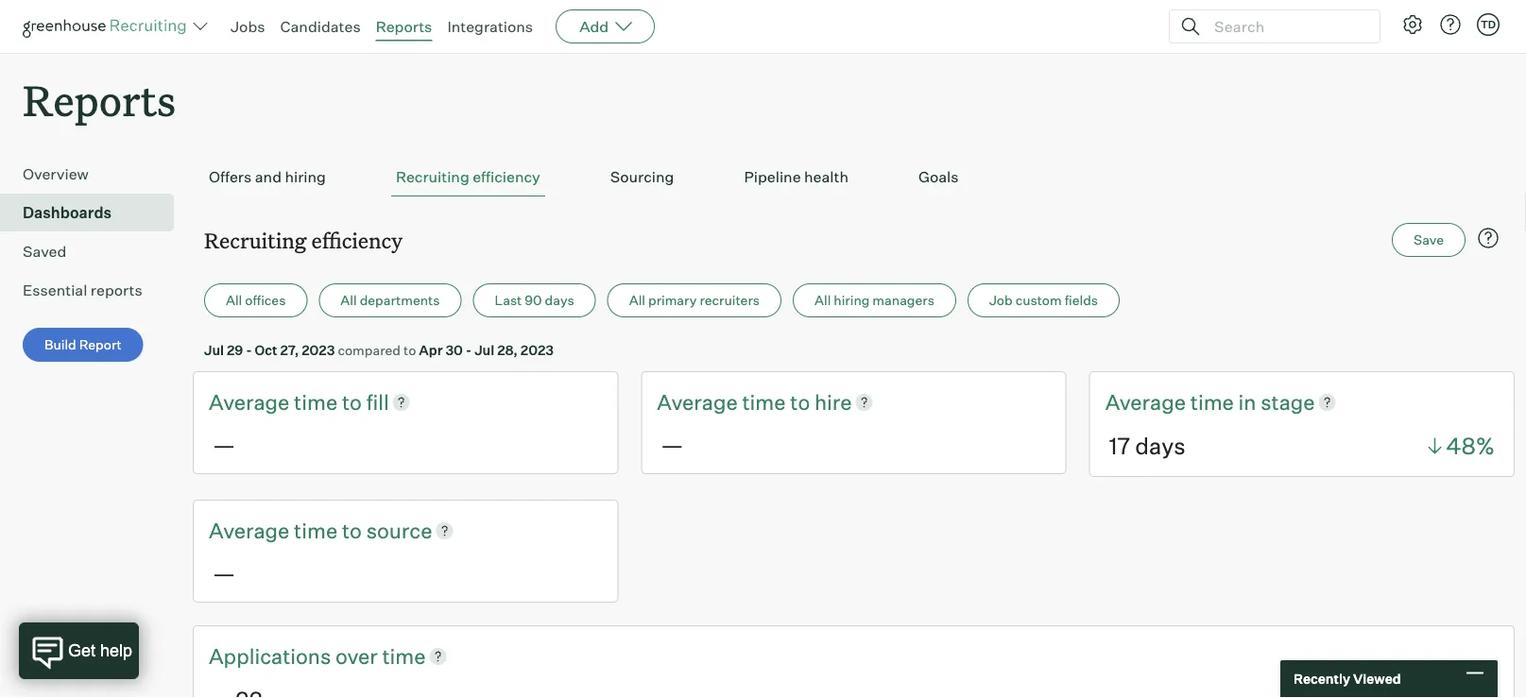 Task type: vqa. For each thing, say whether or not it's contained in the screenshot.
Essential reports
yes



Task type: describe. For each thing, give the bounding box(es) containing it.
essential
[[23, 281, 87, 300]]

average time to for source
[[209, 517, 366, 543]]

average link for source
[[209, 516, 294, 545]]

save button
[[1392, 223, 1466, 257]]

candidates
[[280, 17, 361, 36]]

to for fill
[[342, 389, 362, 415]]

time link for stage
[[1191, 388, 1239, 417]]

jobs
[[231, 17, 265, 36]]

fields
[[1065, 292, 1098, 309]]

average link for hire
[[657, 388, 742, 417]]

sourcing
[[610, 167, 674, 186]]

greenhouse recruiting image
[[23, 15, 193, 38]]

1 horizontal spatial days
[[1135, 432, 1186, 460]]

in
[[1239, 389, 1257, 415]]

days inside button
[[545, 292, 574, 309]]

health
[[804, 167, 849, 186]]

27,
[[280, 342, 299, 358]]

all hiring managers button
[[793, 284, 956, 318]]

time for fill
[[294, 389, 338, 415]]

save
[[1414, 232, 1444, 248]]

average link for stage
[[1105, 388, 1191, 417]]

recently
[[1294, 671, 1351, 688]]

essential reports
[[23, 281, 142, 300]]

all departments button
[[319, 284, 462, 318]]

td button
[[1477, 13, 1500, 36]]

average time to for fill
[[209, 389, 366, 415]]

configure image
[[1402, 13, 1424, 36]]

td
[[1481, 18, 1496, 31]]

td button
[[1473, 9, 1504, 40]]

all for all departments
[[341, 292, 357, 309]]

offers
[[209, 167, 252, 186]]

reports
[[91, 281, 142, 300]]

goals button
[[914, 158, 964, 197]]

2 jul from the left
[[475, 342, 494, 358]]

fill link
[[366, 388, 389, 417]]

candidates link
[[280, 17, 361, 36]]

time for hire
[[742, 389, 786, 415]]

pipeline health button
[[739, 158, 853, 197]]

in link
[[1239, 388, 1261, 417]]

build
[[44, 337, 76, 353]]

managers
[[873, 292, 935, 309]]

to link for hire
[[790, 388, 815, 417]]

oct
[[255, 342, 277, 358]]

average link for fill
[[209, 388, 294, 417]]

reports link
[[376, 17, 432, 36]]

over link
[[336, 642, 382, 671]]

report
[[79, 337, 122, 353]]

offers and hiring
[[209, 167, 326, 186]]

stage link
[[1261, 388, 1315, 417]]

average for fill
[[209, 389, 290, 415]]

viewed
[[1353, 671, 1401, 688]]

stage
[[1261, 389, 1315, 415]]

29
[[227, 342, 243, 358]]

90
[[525, 292, 542, 309]]

average for source
[[209, 517, 290, 543]]

hire
[[815, 389, 852, 415]]

hire link
[[815, 388, 852, 417]]

offers and hiring button
[[204, 158, 331, 197]]

2 - from the left
[[466, 342, 472, 358]]

jul 29 - oct 27, 2023 compared to apr 30 - jul 28, 2023
[[204, 342, 554, 358]]

0 horizontal spatial recruiting
[[204, 226, 307, 254]]

2 2023 from the left
[[521, 342, 554, 358]]

average for stage
[[1105, 389, 1186, 415]]

job custom fields
[[989, 292, 1098, 309]]

source
[[366, 517, 432, 543]]

hiring inside the offers and hiring button
[[285, 167, 326, 186]]

1 horizontal spatial reports
[[376, 17, 432, 36]]

last 90 days
[[495, 292, 574, 309]]

primary
[[648, 292, 697, 309]]

1 vertical spatial efficiency
[[311, 226, 403, 254]]

integrations
[[447, 17, 533, 36]]



Task type: locate. For each thing, give the bounding box(es) containing it.
1 horizontal spatial jul
[[475, 342, 494, 358]]

build report button
[[23, 328, 143, 362]]

1 horizontal spatial -
[[466, 342, 472, 358]]

0 horizontal spatial 2023
[[302, 342, 335, 358]]

time link for fill
[[294, 388, 342, 417]]

0 horizontal spatial days
[[545, 292, 574, 309]]

last 90 days button
[[473, 284, 596, 318]]

dashboards
[[23, 203, 112, 222]]

hiring right and
[[285, 167, 326, 186]]

recruiting efficiency inside button
[[396, 167, 540, 186]]

time for source
[[294, 517, 338, 543]]

recently viewed
[[1294, 671, 1401, 688]]

and
[[255, 167, 282, 186]]

all left departments
[[341, 292, 357, 309]]

time
[[294, 389, 338, 415], [742, 389, 786, 415], [1191, 389, 1234, 415], [294, 517, 338, 543], [382, 643, 426, 669]]

0 vertical spatial reports
[[376, 17, 432, 36]]

48%
[[1447, 432, 1495, 460]]

2 all from the left
[[341, 292, 357, 309]]

source link
[[366, 516, 432, 545]]

time left in
[[1191, 389, 1234, 415]]

time for stage
[[1191, 389, 1234, 415]]

fill
[[366, 389, 389, 415]]

average
[[209, 389, 290, 415], [657, 389, 738, 415], [1105, 389, 1186, 415], [209, 517, 290, 543]]

-
[[246, 342, 252, 358], [466, 342, 472, 358]]

time link for source
[[294, 516, 342, 545]]

2023
[[302, 342, 335, 358], [521, 342, 554, 358]]

saved link
[[23, 240, 166, 263]]

17
[[1109, 432, 1130, 460]]

0 horizontal spatial jul
[[204, 342, 224, 358]]

0 vertical spatial recruiting efficiency
[[396, 167, 540, 186]]

1 - from the left
[[246, 342, 252, 358]]

jobs link
[[231, 17, 265, 36]]

all for all primary recruiters
[[629, 292, 646, 309]]

1 vertical spatial recruiting
[[204, 226, 307, 254]]

time left hire
[[742, 389, 786, 415]]

dashboards link
[[23, 201, 166, 224]]

time link right over
[[382, 642, 426, 671]]

2023 right 28,
[[521, 342, 554, 358]]

average time to for hire
[[657, 389, 815, 415]]

- right 30
[[466, 342, 472, 358]]

time link left source link
[[294, 516, 342, 545]]

to link
[[342, 388, 366, 417], [790, 388, 815, 417], [342, 516, 366, 545]]

offices
[[245, 292, 286, 309]]

— for source
[[213, 559, 235, 587]]

4 all from the left
[[815, 292, 831, 309]]

add
[[579, 17, 609, 36]]

all inside button
[[815, 292, 831, 309]]

all for all offices
[[226, 292, 242, 309]]

over
[[336, 643, 378, 669]]

0 horizontal spatial efficiency
[[311, 226, 403, 254]]

1 horizontal spatial hiring
[[834, 292, 870, 309]]

compared
[[338, 342, 401, 358]]

0 horizontal spatial reports
[[23, 72, 176, 128]]

0 horizontal spatial -
[[246, 342, 252, 358]]

recruiting efficiency button
[[391, 158, 545, 197]]

saved
[[23, 242, 66, 261]]

efficiency
[[473, 167, 540, 186], [311, 226, 403, 254]]

reports
[[376, 17, 432, 36], [23, 72, 176, 128]]

jul left 29
[[204, 342, 224, 358]]

time link
[[294, 388, 342, 417], [742, 388, 790, 417], [1191, 388, 1239, 417], [294, 516, 342, 545], [382, 642, 426, 671]]

recruiting
[[396, 167, 469, 186], [204, 226, 307, 254]]

all
[[226, 292, 242, 309], [341, 292, 357, 309], [629, 292, 646, 309], [815, 292, 831, 309]]

reports right candidates link
[[376, 17, 432, 36]]

recruiting efficiency
[[396, 167, 540, 186], [204, 226, 403, 254]]

0 vertical spatial days
[[545, 292, 574, 309]]

average for hire
[[657, 389, 738, 415]]

0 vertical spatial recruiting
[[396, 167, 469, 186]]

time link for hire
[[742, 388, 790, 417]]

tab list containing offers and hiring
[[204, 158, 1504, 197]]

1 vertical spatial recruiting efficiency
[[204, 226, 403, 254]]

all primary recruiters
[[629, 292, 760, 309]]

— for fill
[[213, 430, 235, 459]]

0 vertical spatial hiring
[[285, 167, 326, 186]]

28,
[[497, 342, 518, 358]]

time link left stage "link"
[[1191, 388, 1239, 417]]

3 all from the left
[[629, 292, 646, 309]]

—
[[213, 430, 235, 459], [661, 430, 684, 459], [213, 559, 235, 587]]

applications link
[[209, 642, 336, 671]]

custom
[[1016, 292, 1062, 309]]

all offices
[[226, 292, 286, 309]]

average link
[[209, 388, 294, 417], [657, 388, 742, 417], [1105, 388, 1191, 417], [209, 516, 294, 545]]

to left apr
[[404, 342, 416, 358]]

recruiters
[[700, 292, 760, 309]]

reports down 'greenhouse recruiting' "image"
[[23, 72, 176, 128]]

departments
[[360, 292, 440, 309]]

time right over
[[382, 643, 426, 669]]

2023 right "27,"
[[302, 342, 335, 358]]

30
[[446, 342, 463, 358]]

1 2023 from the left
[[302, 342, 335, 358]]

applications
[[209, 643, 331, 669]]

days right 17
[[1135, 432, 1186, 460]]

time link down "27,"
[[294, 388, 342, 417]]

1 vertical spatial days
[[1135, 432, 1186, 460]]

sourcing button
[[606, 158, 679, 197]]

1 all from the left
[[226, 292, 242, 309]]

add button
[[556, 9, 655, 43]]

to left hire
[[790, 389, 810, 415]]

hiring left managers
[[834, 292, 870, 309]]

goals
[[919, 167, 959, 186]]

to left source
[[342, 517, 362, 543]]

1 horizontal spatial efficiency
[[473, 167, 540, 186]]

all left primary
[[629, 292, 646, 309]]

tab list
[[204, 158, 1504, 197]]

overview
[[23, 165, 89, 184]]

job
[[989, 292, 1013, 309]]

all hiring managers
[[815, 292, 935, 309]]

to
[[404, 342, 416, 358], [342, 389, 362, 415], [790, 389, 810, 415], [342, 517, 362, 543]]

integrations link
[[447, 17, 533, 36]]

time left source
[[294, 517, 338, 543]]

0 vertical spatial efficiency
[[473, 167, 540, 186]]

essential reports link
[[23, 279, 166, 302]]

0 horizontal spatial hiring
[[285, 167, 326, 186]]

to for hire
[[790, 389, 810, 415]]

hiring inside all hiring managers button
[[834, 292, 870, 309]]

to for source
[[342, 517, 362, 543]]

17 days
[[1109, 432, 1186, 460]]

recruiting inside the recruiting efficiency button
[[396, 167, 469, 186]]

to left the fill
[[342, 389, 362, 415]]

1 horizontal spatial recruiting
[[396, 167, 469, 186]]

all for all hiring managers
[[815, 292, 831, 309]]

average time in
[[1105, 389, 1261, 415]]

to link for fill
[[342, 388, 366, 417]]

days right 90
[[545, 292, 574, 309]]

hiring
[[285, 167, 326, 186], [834, 292, 870, 309]]

average time to
[[209, 389, 366, 415], [657, 389, 815, 415], [209, 517, 366, 543]]

applications over
[[209, 643, 382, 669]]

all left managers
[[815, 292, 831, 309]]

job custom fields button
[[968, 284, 1120, 318]]

to link for source
[[342, 516, 366, 545]]

1 vertical spatial hiring
[[834, 292, 870, 309]]

— for hire
[[661, 430, 684, 459]]

apr
[[419, 342, 443, 358]]

last
[[495, 292, 522, 309]]

1 vertical spatial reports
[[23, 72, 176, 128]]

time down "27,"
[[294, 389, 338, 415]]

efficiency inside button
[[473, 167, 540, 186]]

all offices button
[[204, 284, 308, 318]]

1 horizontal spatial 2023
[[521, 342, 554, 358]]

- right 29
[[246, 342, 252, 358]]

pipeline health
[[744, 167, 849, 186]]

Search text field
[[1210, 13, 1363, 40]]

overview link
[[23, 163, 166, 185]]

faq image
[[1477, 227, 1500, 250]]

build report
[[44, 337, 122, 353]]

pipeline
[[744, 167, 801, 186]]

time link left hire link
[[742, 388, 790, 417]]

1 jul from the left
[[204, 342, 224, 358]]

days
[[545, 292, 574, 309], [1135, 432, 1186, 460]]

all departments
[[341, 292, 440, 309]]

all primary recruiters button
[[607, 284, 782, 318]]

all left offices
[[226, 292, 242, 309]]

jul left 28,
[[475, 342, 494, 358]]



